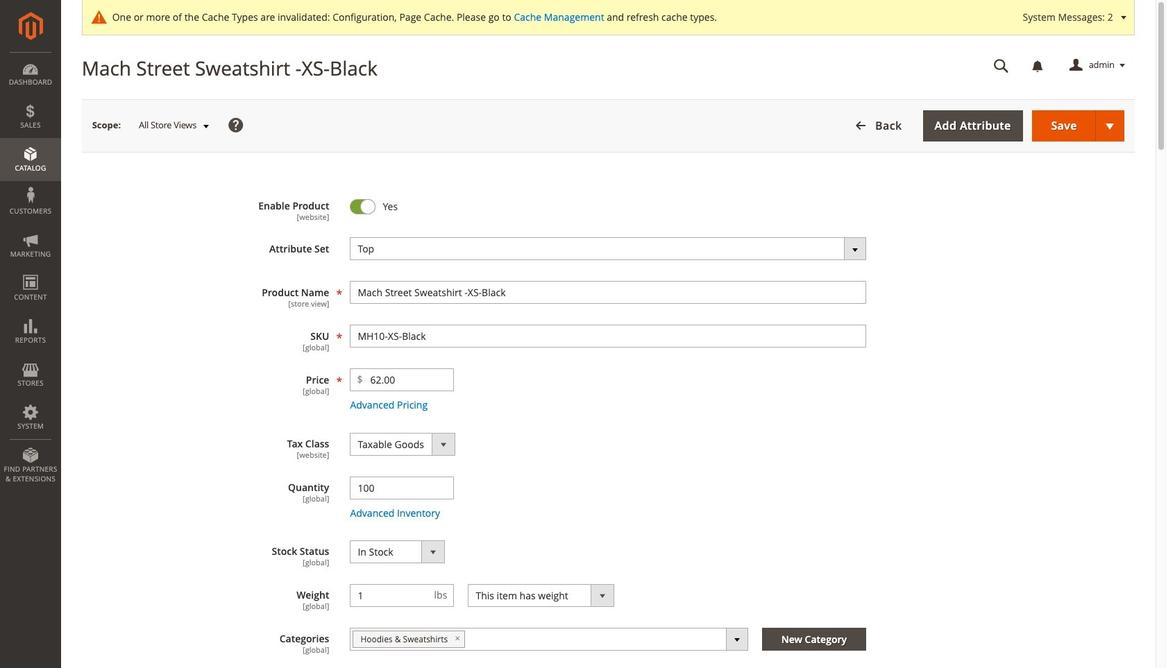 Task type: locate. For each thing, give the bounding box(es) containing it.
None text field
[[984, 53, 1019, 78], [363, 370, 454, 391], [984, 53, 1019, 78], [363, 370, 454, 391]]

None text field
[[350, 281, 866, 304], [350, 325, 866, 348], [350, 477, 454, 499], [351, 585, 427, 606], [350, 281, 866, 304], [350, 325, 866, 348], [350, 477, 454, 499], [351, 585, 427, 606]]

menu bar
[[0, 52, 61, 491]]



Task type: describe. For each thing, give the bounding box(es) containing it.
magento admin panel image
[[18, 12, 43, 40]]



